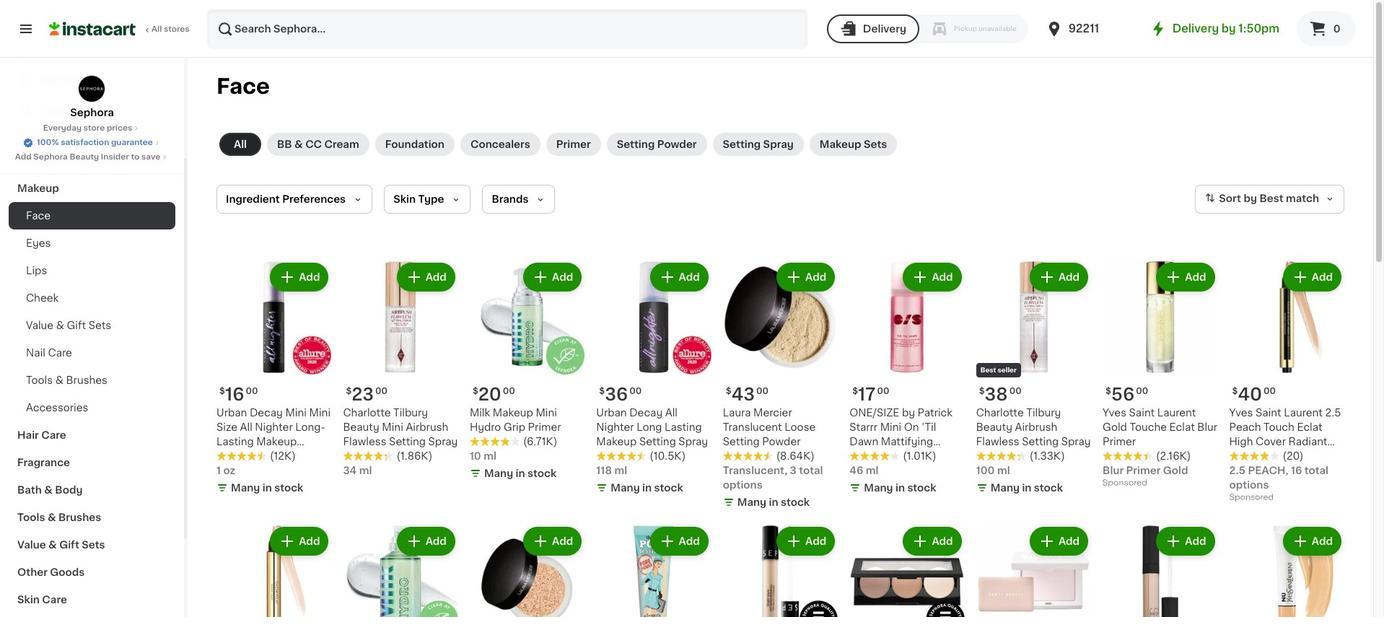 Task type: describe. For each thing, give the bounding box(es) containing it.
00 for 38
[[1010, 387, 1022, 396]]

& for 2nd tools & brushes link from the top of the page
[[48, 513, 56, 523]]

cover
[[1256, 437, 1287, 447]]

buy
[[40, 76, 61, 86]]

$ 23 00
[[346, 387, 388, 403]]

blur inside "yves saint laurent gold touche eclat blur primer"
[[1198, 423, 1218, 433]]

makeup sets link
[[810, 133, 898, 156]]

dawn
[[850, 437, 879, 447]]

many for 16
[[231, 483, 260, 494]]

one/size by patrick starrr mini on 'til dawn mattifying waterproof setting spray
[[850, 408, 953, 476]]

eyes
[[26, 238, 51, 248]]

00 for 16
[[246, 387, 258, 396]]

nail
[[26, 348, 45, 358]]

all left stores
[[152, 25, 162, 33]]

all inside urban decay mini mini size all nighter long- lasting makeup setting spray
[[240, 423, 253, 433]]

goods
[[50, 568, 85, 578]]

yves for 56
[[1103, 408, 1127, 418]]

touch
[[1264, 423, 1295, 433]]

charlotte for 23
[[343, 408, 391, 418]]

total inside translucent, 3 total options
[[799, 466, 823, 476]]

all stores
[[152, 25, 190, 33]]

tilbury for 23
[[394, 408, 428, 418]]

charlotte tilbury beauty mini airbrush flawless setting spray
[[343, 408, 458, 447]]

best seller
[[981, 367, 1017, 374]]

36
[[605, 387, 628, 403]]

high
[[1230, 437, 1254, 447]]

nail care link
[[9, 339, 175, 367]]

$ 17 00
[[853, 387, 890, 403]]

add sephora beauty insider to save
[[15, 153, 160, 161]]

product group containing 17
[[850, 260, 965, 499]]

instacart logo image
[[49, 20, 136, 38]]

nail care
[[26, 348, 72, 358]]

mercier
[[754, 408, 793, 418]]

$ for 56
[[1106, 387, 1112, 396]]

$ 20 00
[[473, 387, 515, 403]]

match
[[1287, 194, 1320, 204]]

foundation
[[385, 139, 445, 149]]

in for 43
[[769, 498, 779, 508]]

cc
[[306, 139, 322, 149]]

on
[[905, 423, 920, 433]]

1:50pm
[[1239, 23, 1280, 34]]

all left bb
[[234, 139, 247, 149]]

$ 38 00
[[980, 387, 1022, 403]]

accessories
[[26, 403, 88, 413]]

face link
[[9, 202, 175, 230]]

1 vertical spatial blur
[[1103, 466, 1124, 476]]

care for hair care
[[41, 430, 66, 440]]

ml for 36
[[615, 466, 628, 476]]

setting powder
[[617, 139, 697, 149]]

sort by
[[1220, 194, 1258, 204]]

concealers
[[471, 139, 531, 149]]

by for sort
[[1244, 194, 1258, 204]]

many in stock for 20
[[484, 469, 557, 479]]

1 vertical spatial gold
[[1164, 466, 1189, 476]]

urban decay all nighter long lasting makeup setting spray
[[597, 408, 708, 447]]

sephora link
[[70, 75, 114, 120]]

0 vertical spatial powder
[[658, 139, 697, 149]]

laurent for 56
[[1158, 408, 1197, 418]]

add sephora beauty insider to save link
[[15, 152, 169, 163]]

(1.33k)
[[1030, 452, 1066, 462]]

product group containing 40
[[1230, 260, 1345, 506]]

service type group
[[827, 14, 1029, 43]]

yves for 40
[[1230, 408, 1254, 418]]

0 horizontal spatial sephora
[[33, 153, 68, 161]]

brands
[[492, 194, 529, 204]]

touche
[[1130, 423, 1168, 433]]

lasting inside urban decay mini mini size all nighter long- lasting makeup setting spray
[[217, 437, 254, 447]]

92211 button
[[1046, 9, 1133, 49]]

$ for 16
[[220, 387, 225, 396]]

in for 38
[[1023, 483, 1032, 494]]

setting powder link
[[607, 133, 707, 156]]

brushes for 2nd tools & brushes link from the top of the page
[[58, 513, 101, 523]]

0 horizontal spatial 16
[[225, 387, 244, 403]]

many for 20
[[484, 469, 514, 479]]

mini inside charlotte tilbury beauty mini airbrush flawless setting spray
[[382, 423, 404, 433]]

all link
[[220, 133, 261, 156]]

lists link
[[9, 95, 175, 124]]

long
[[637, 423, 663, 433]]

brushes for first tools & brushes link
[[66, 375, 108, 386]]

type
[[418, 194, 444, 204]]

bath & body link
[[9, 477, 175, 504]]

100%
[[37, 139, 59, 147]]

00 for 20
[[503, 387, 515, 396]]

guarantee
[[111, 139, 153, 147]]

in for 16
[[263, 483, 272, 494]]

value for first value & gift sets link from the top
[[26, 321, 54, 331]]

care for skin care
[[42, 595, 67, 605]]

(6.71k)
[[523, 437, 558, 447]]

again
[[73, 76, 102, 86]]

eclat inside "yves saint laurent gold touche eclat blur primer"
[[1170, 423, 1196, 433]]

(12k)
[[270, 452, 296, 462]]

20
[[479, 387, 502, 403]]

100% satisfaction guarantee
[[37, 139, 153, 147]]

$ 40 00
[[1233, 387, 1277, 403]]

sets for 1st value & gift sets link from the bottom of the page
[[82, 540, 105, 550]]

everyday store prices
[[43, 124, 132, 132]]

spray inside urban decay mini mini size all nighter long- lasting makeup setting spray
[[256, 452, 285, 462]]

product group containing 16
[[217, 260, 332, 499]]

options inside 2.5 peach, 16 total options
[[1230, 481, 1270, 491]]

store
[[84, 124, 105, 132]]

2.5 inside 2.5 peach, 16 total options
[[1230, 466, 1246, 476]]

many in stock for 16
[[231, 483, 304, 494]]

00 for 40
[[1264, 387, 1277, 396]]

spray inside urban decay all nighter long lasting makeup setting spray
[[679, 437, 708, 447]]

$ for 38
[[980, 387, 985, 396]]

spray inside one/size by patrick starrr mini on 'til dawn mattifying waterproof setting spray
[[850, 466, 880, 476]]

38
[[985, 387, 1009, 403]]

118
[[597, 466, 612, 476]]

hair
[[17, 430, 39, 440]]

care for nail care
[[48, 348, 72, 358]]

starrr
[[850, 423, 878, 433]]

beauty inside holiday party ready beauty link
[[127, 156, 164, 166]]

many in stock for 43
[[738, 498, 810, 508]]

ingredient
[[226, 194, 280, 204]]

$ for 43
[[726, 387, 732, 396]]

makeup sets
[[820, 139, 888, 149]]

grip
[[504, 423, 526, 433]]

buy it again
[[40, 76, 102, 86]]

sephora logo image
[[78, 75, 106, 103]]

00 for 23
[[376, 387, 388, 396]]

$ for 17
[[853, 387, 859, 396]]

Search field
[[208, 10, 807, 48]]

Best match Sort by field
[[1196, 185, 1345, 214]]

ml for 17
[[866, 466, 879, 476]]

stock for 36
[[655, 483, 684, 494]]

2 tools & brushes link from the top
[[9, 504, 175, 531]]

1 tools & brushes link from the top
[[9, 367, 175, 394]]

1 value & gift sets link from the top
[[9, 312, 175, 339]]

satisfaction
[[61, 139, 109, 147]]

sets inside makeup sets link
[[864, 139, 888, 149]]

flawless inside charlotte tilbury beauty mini airbrush flawless setting spray
[[343, 437, 387, 447]]

100
[[977, 466, 995, 476]]

beauty for add sephora beauty insider to save
[[70, 153, 99, 161]]

$ 43 00
[[726, 387, 769, 403]]

skin care link
[[9, 586, 175, 614]]

skin type
[[394, 194, 444, 204]]

setting inside one/size by patrick starrr mini on 'til dawn mattifying waterproof setting spray
[[910, 452, 947, 462]]

many for 36
[[611, 483, 640, 494]]

product group containing 20
[[470, 260, 585, 484]]

00 for 56
[[1137, 387, 1149, 396]]

lips link
[[9, 257, 175, 285]]

3
[[790, 466, 797, 476]]

concealer
[[1230, 452, 1283, 462]]

0 vertical spatial gift
[[67, 321, 86, 331]]

best for best seller
[[981, 367, 997, 374]]

in for 17
[[896, 483, 905, 494]]

many for 17
[[865, 483, 894, 494]]

milk makeup mini hydro grip primer
[[470, 408, 561, 433]]

ml for 23
[[359, 466, 372, 476]]

eclat inside yves saint laurent 2.5 peach touch eclat high cover radiant concealer
[[1298, 423, 1323, 433]]

saint for 40
[[1256, 408, 1282, 418]]

urban decay mini mini size all nighter long- lasting makeup setting spray
[[217, 408, 331, 462]]

setting inside charlotte tilbury beauty airbrush flawless setting spray
[[1023, 437, 1059, 447]]

ingredient preferences button
[[217, 185, 373, 214]]

in for 20
[[516, 469, 525, 479]]

(10.5k)
[[650, 452, 686, 462]]

delivery for delivery by 1:50pm
[[1173, 23, 1220, 34]]

product group containing 38
[[977, 260, 1092, 499]]

(1.01k)
[[904, 452, 937, 462]]

1 horizontal spatial sephora
[[70, 108, 114, 118]]

skin for skin care
[[17, 595, 40, 605]]

hydro
[[470, 423, 501, 433]]

setting inside charlotte tilbury beauty mini airbrush flawless setting spray
[[389, 437, 426, 447]]

product group containing 23
[[343, 260, 458, 478]]

mattifying
[[882, 437, 934, 447]]

powder inside laura mercier translucent loose setting powder
[[763, 437, 801, 447]]

& for bath & body link on the bottom left of the page
[[44, 485, 53, 495]]

hair care
[[17, 430, 66, 440]]

setting spray link
[[713, 133, 804, 156]]

seller
[[998, 367, 1017, 374]]

laura
[[723, 408, 751, 418]]



Task type: locate. For each thing, give the bounding box(es) containing it.
spray inside charlotte tilbury beauty mini airbrush flawless setting spray
[[429, 437, 458, 447]]

1 nighter from the left
[[255, 423, 293, 433]]

0 horizontal spatial airbrush
[[406, 423, 449, 433]]

all right 'size'
[[240, 423, 253, 433]]

by inside field
[[1244, 194, 1258, 204]]

charlotte inside charlotte tilbury beauty airbrush flawless setting spray
[[977, 408, 1024, 418]]

00 for 43
[[757, 387, 769, 396]]

primer inside milk makeup mini hydro grip primer
[[528, 423, 561, 433]]

0 vertical spatial tools & brushes link
[[9, 367, 175, 394]]

yves up peach
[[1230, 408, 1254, 418]]

saint up 'touche'
[[1130, 408, 1156, 418]]

& for 1st value & gift sets link from the bottom of the page
[[48, 540, 57, 550]]

6 00 from the left
[[503, 387, 515, 396]]

urban for 36
[[597, 408, 627, 418]]

0 horizontal spatial tilbury
[[394, 408, 428, 418]]

00 inside $ 36 00
[[630, 387, 642, 396]]

buy it again link
[[9, 66, 175, 95]]

best left the seller
[[981, 367, 997, 374]]

sephora down 100%
[[33, 153, 68, 161]]

options inside translucent, 3 total options
[[723, 481, 763, 491]]

beauty
[[70, 153, 99, 161], [127, 156, 164, 166], [343, 423, 380, 433], [977, 423, 1013, 433]]

1 flawless from the left
[[343, 437, 387, 447]]

value & gift sets up the goods
[[17, 540, 105, 550]]

43
[[732, 387, 755, 403]]

many down 46 ml
[[865, 483, 894, 494]]

setting inside urban decay mini mini size all nighter long- lasting makeup setting spray
[[217, 452, 253, 462]]

care inside "skin care" "link"
[[42, 595, 67, 605]]

4 00 from the left
[[878, 387, 890, 396]]

tilbury
[[394, 408, 428, 418], [1027, 408, 1062, 418]]

2 saint from the left
[[1256, 408, 1282, 418]]

0 horizontal spatial lasting
[[217, 437, 254, 447]]

$ for 23
[[346, 387, 352, 396]]

ml right 10
[[484, 452, 497, 462]]

1 horizontal spatial decay
[[630, 408, 663, 418]]

0 vertical spatial lasting
[[665, 423, 702, 433]]

tools & brushes for 2nd tools & brushes link from the top of the page
[[17, 513, 101, 523]]

value & gift sets for 1st value & gift sets link from the bottom of the page
[[17, 540, 105, 550]]

$ inside $ 36 00
[[600, 387, 605, 396]]

mini inside milk makeup mini hydro grip primer
[[536, 408, 557, 418]]

0 horizontal spatial best
[[981, 367, 997, 374]]

decay up long
[[630, 408, 663, 418]]

0 vertical spatial care
[[48, 348, 72, 358]]

1 horizontal spatial tilbury
[[1027, 408, 1062, 418]]

in down (10.5k)
[[643, 483, 652, 494]]

0 horizontal spatial nighter
[[255, 423, 293, 433]]

holiday party ready beauty
[[17, 156, 164, 166]]

$ inside $ 38 00
[[980, 387, 985, 396]]

value for 1st value & gift sets link from the bottom of the page
[[17, 540, 46, 550]]

1 horizontal spatial skin
[[394, 194, 416, 204]]

stock for 38
[[1035, 483, 1064, 494]]

1 vertical spatial value & gift sets link
[[9, 531, 175, 559]]

care down other goods
[[42, 595, 67, 605]]

$ up peach
[[1233, 387, 1239, 396]]

tools for first tools & brushes link
[[26, 375, 53, 386]]

mini
[[286, 408, 307, 418], [309, 408, 331, 418], [536, 408, 557, 418], [382, 423, 404, 433], [881, 423, 902, 433]]

$ up 'milk' on the bottom of page
[[473, 387, 479, 396]]

2 charlotte from the left
[[977, 408, 1024, 418]]

2 laurent from the left
[[1285, 408, 1324, 418]]

brushes down nail care link
[[66, 375, 108, 386]]

00 inside $ 56 00
[[1137, 387, 1149, 396]]

fragrance
[[17, 458, 70, 468]]

1 vertical spatial value & gift sets
[[17, 540, 105, 550]]

by up on
[[903, 408, 916, 418]]

by
[[1222, 23, 1237, 34], [1244, 194, 1258, 204], [903, 408, 916, 418]]

tilbury up (1.33k)
[[1027, 408, 1062, 418]]

urban down 36
[[597, 408, 627, 418]]

many down 118 ml
[[611, 483, 640, 494]]

in for 36
[[643, 483, 652, 494]]

best for best match
[[1260, 194, 1284, 204]]

charlotte inside charlotte tilbury beauty mini airbrush flawless setting spray
[[343, 408, 391, 418]]

gold left 'touche'
[[1103, 423, 1128, 433]]

1 $ from the left
[[220, 387, 225, 396]]

3 $ from the left
[[600, 387, 605, 396]]

ml for 38
[[998, 466, 1011, 476]]

by for delivery
[[1222, 23, 1237, 34]]

0 horizontal spatial delivery
[[864, 24, 907, 34]]

yves saint laurent gold touche eclat blur primer
[[1103, 408, 1218, 447]]

best left match
[[1260, 194, 1284, 204]]

many in stock down the (6.71k)
[[484, 469, 557, 479]]

decay
[[250, 408, 283, 418], [630, 408, 663, 418]]

product group containing 56
[[1103, 260, 1219, 491]]

1 horizontal spatial total
[[1305, 466, 1329, 476]]

all stores link
[[49, 9, 191, 49]]

1 vertical spatial face
[[26, 211, 51, 221]]

2 horizontal spatial by
[[1244, 194, 1258, 204]]

stock for 17
[[908, 483, 937, 494]]

makeup inside milk makeup mini hydro grip primer
[[493, 408, 534, 418]]

2.5
[[1326, 408, 1342, 418], [1230, 466, 1246, 476]]

laurent up 'touche'
[[1158, 408, 1197, 418]]

1 urban from the left
[[217, 408, 247, 418]]

40
[[1239, 387, 1263, 403]]

0 horizontal spatial powder
[[658, 139, 697, 149]]

sephora
[[70, 108, 114, 118], [33, 153, 68, 161]]

charlotte down '$ 23 00'
[[343, 408, 391, 418]]

0 horizontal spatial yves
[[1103, 408, 1127, 418]]

saint up touch
[[1256, 408, 1282, 418]]

1 options from the left
[[723, 481, 763, 491]]

delivery by 1:50pm link
[[1150, 20, 1280, 38]]

(8.64k)
[[777, 452, 815, 462]]

nighter down 36
[[597, 423, 634, 433]]

16 inside 2.5 peach, 16 total options
[[1292, 466, 1303, 476]]

1 total from the left
[[799, 466, 823, 476]]

2.5 inside yves saint laurent 2.5 peach touch eclat high cover radiant concealer
[[1326, 408, 1342, 418]]

1
[[217, 466, 221, 476]]

(1.86k)
[[397, 452, 433, 462]]

delivery inside button
[[864, 24, 907, 34]]

2 vertical spatial care
[[42, 595, 67, 605]]

tilbury inside charlotte tilbury beauty mini airbrush flawless setting spray
[[394, 408, 428, 418]]

118 ml
[[597, 466, 628, 476]]

decay down $ 16 00
[[250, 408, 283, 418]]

00 right 38
[[1010, 387, 1022, 396]]

0 vertical spatial value & gift sets link
[[9, 312, 175, 339]]

8 $ from the left
[[980, 387, 985, 396]]

tilbury inside charlotte tilbury beauty airbrush flawless setting spray
[[1027, 408, 1062, 418]]

tools & brushes for first tools & brushes link
[[26, 375, 108, 386]]

brands button
[[483, 185, 556, 214]]

00 for 36
[[630, 387, 642, 396]]

by right sort at the top of the page
[[1244, 194, 1258, 204]]

92211
[[1069, 23, 1100, 34]]

$ inside $ 16 00
[[220, 387, 225, 396]]

nighter inside urban decay all nighter long lasting makeup setting spray
[[597, 423, 634, 433]]

$ up one/size
[[853, 387, 859, 396]]

ml for 20
[[484, 452, 497, 462]]

0 vertical spatial face
[[217, 76, 270, 97]]

100% satisfaction guarantee button
[[22, 134, 162, 149]]

lips
[[26, 266, 47, 276]]

1 horizontal spatial laurent
[[1285, 408, 1324, 418]]

1 horizontal spatial flawless
[[977, 437, 1020, 447]]

2 nighter from the left
[[597, 423, 634, 433]]

decay for 36
[[630, 408, 663, 418]]

brushes down body
[[58, 513, 101, 523]]

powder
[[658, 139, 697, 149], [763, 437, 801, 447]]

many in stock down translucent, 3 total options
[[738, 498, 810, 508]]

care right nail
[[48, 348, 72, 358]]

1 horizontal spatial eclat
[[1298, 423, 1323, 433]]

value & gift sets link up the goods
[[9, 531, 175, 559]]

options down peach,
[[1230, 481, 1270, 491]]

charlotte for 38
[[977, 408, 1024, 418]]

1 vertical spatial by
[[1244, 194, 1258, 204]]

$ inside '$ 23 00'
[[346, 387, 352, 396]]

1 horizontal spatial urban
[[597, 408, 627, 418]]

flawless up 34 ml
[[343, 437, 387, 447]]

bb
[[277, 139, 292, 149]]

makeup link
[[9, 175, 175, 202]]

ml right 34
[[359, 466, 372, 476]]

tools & brushes link up accessories
[[9, 367, 175, 394]]

airbrush inside charlotte tilbury beauty airbrush flawless setting spray
[[1016, 423, 1058, 433]]

2 $ from the left
[[346, 387, 352, 396]]

$ inside the "$ 40 00"
[[1233, 387, 1239, 396]]

1 horizontal spatial blur
[[1198, 423, 1218, 433]]

value & gift sets up nail care
[[26, 321, 111, 331]]

0 horizontal spatial skin
[[17, 595, 40, 605]]

tools & brushes
[[26, 375, 108, 386], [17, 513, 101, 523]]

0 vertical spatial 16
[[225, 387, 244, 403]]

& inside "link"
[[295, 139, 303, 149]]

00 inside $ 16 00
[[246, 387, 258, 396]]

hair care link
[[9, 422, 175, 449]]

0 vertical spatial value
[[26, 321, 54, 331]]

yves down "56" at right bottom
[[1103, 408, 1127, 418]]

shop
[[40, 47, 67, 57]]

many down 10 ml
[[484, 469, 514, 479]]

7 $ from the left
[[726, 387, 732, 396]]

$
[[220, 387, 225, 396], [346, 387, 352, 396], [600, 387, 605, 396], [853, 387, 859, 396], [1106, 387, 1112, 396], [473, 387, 479, 396], [726, 387, 732, 396], [980, 387, 985, 396], [1233, 387, 1239, 396]]

0 vertical spatial best
[[1260, 194, 1284, 204]]

$ inside $ 43 00
[[726, 387, 732, 396]]

bb & cc cream link
[[267, 133, 369, 156]]

1 horizontal spatial sponsored badge image
[[1230, 494, 1274, 502]]

airbrush inside charlotte tilbury beauty mini airbrush flawless setting spray
[[406, 423, 449, 433]]

2 urban from the left
[[597, 408, 627, 418]]

tools & brushes down bath & body
[[17, 513, 101, 523]]

0 horizontal spatial urban
[[217, 408, 247, 418]]

1 vertical spatial sponsored badge image
[[1230, 494, 1274, 502]]

2 total from the left
[[1305, 466, 1329, 476]]

1 horizontal spatial saint
[[1256, 408, 1282, 418]]

0 horizontal spatial laurent
[[1158, 408, 1197, 418]]

many in stock down the (12k)
[[231, 483, 304, 494]]

1 yves from the left
[[1103, 408, 1127, 418]]

oz
[[223, 466, 235, 476]]

best inside "product" group
[[981, 367, 997, 374]]

yves inside "yves saint laurent gold touche eclat blur primer"
[[1103, 408, 1127, 418]]

2 value & gift sets link from the top
[[9, 531, 175, 559]]

many in stock down (1.01k)
[[865, 483, 937, 494]]

2 tilbury from the left
[[1027, 408, 1062, 418]]

charlotte tilbury beauty airbrush flawless setting spray
[[977, 408, 1091, 447]]

makeup inside urban decay all nighter long lasting makeup setting spray
[[597, 437, 637, 447]]

stock down the (12k)
[[275, 483, 304, 494]]

1 horizontal spatial 2.5
[[1326, 408, 1342, 418]]

skin down other in the bottom left of the page
[[17, 595, 40, 605]]

$ down best seller at the bottom of page
[[980, 387, 985, 396]]

gold
[[1103, 423, 1128, 433], [1164, 466, 1189, 476]]

00 inside $ 17 00
[[878, 387, 890, 396]]

by inside one/size by patrick starrr mini on 'til dawn mattifying waterproof setting spray
[[903, 408, 916, 418]]

many in stock for 36
[[611, 483, 684, 494]]

0 horizontal spatial options
[[723, 481, 763, 491]]

all
[[152, 25, 162, 33], [234, 139, 247, 149], [666, 408, 678, 418], [240, 423, 253, 433]]

beauty inside the add sephora beauty insider to save link
[[70, 153, 99, 161]]

urban up 'size'
[[217, 408, 247, 418]]

all inside urban decay all nighter long lasting makeup setting spray
[[666, 408, 678, 418]]

1 charlotte from the left
[[343, 408, 391, 418]]

delivery by 1:50pm
[[1173, 23, 1280, 34]]

& for first tools & brushes link
[[55, 375, 63, 386]]

stock down the (6.71k)
[[528, 469, 557, 479]]

$ up urban decay all nighter long lasting makeup setting spray
[[600, 387, 605, 396]]

$ inside $ 20 00
[[473, 387, 479, 396]]

blur
[[1198, 423, 1218, 433], [1103, 466, 1124, 476]]

1 decay from the left
[[250, 408, 283, 418]]

1 vertical spatial sets
[[89, 321, 111, 331]]

0 horizontal spatial by
[[903, 408, 916, 418]]

$ 16 00
[[220, 387, 258, 403]]

1 horizontal spatial best
[[1260, 194, 1284, 204]]

5 00 from the left
[[1137, 387, 1149, 396]]

bath
[[17, 485, 42, 495]]

0 vertical spatial sephora
[[70, 108, 114, 118]]

00 inside $ 38 00
[[1010, 387, 1022, 396]]

laurent for 40
[[1285, 408, 1324, 418]]

8 00 from the left
[[1010, 387, 1022, 396]]

stores
[[164, 25, 190, 33]]

23
[[352, 387, 374, 403]]

many
[[484, 469, 514, 479], [231, 483, 260, 494], [611, 483, 640, 494], [865, 483, 894, 494], [991, 483, 1020, 494], [738, 498, 767, 508]]

eclat up "radiant"
[[1298, 423, 1323, 433]]

1 vertical spatial best
[[981, 367, 997, 374]]

tilbury for 38
[[1027, 408, 1062, 418]]

holiday
[[17, 156, 58, 166]]

care inside hair care link
[[41, 430, 66, 440]]

skin left type
[[394, 194, 416, 204]]

7 00 from the left
[[757, 387, 769, 396]]

foundation link
[[375, 133, 455, 156]]

0 horizontal spatial saint
[[1130, 408, 1156, 418]]

1 00 from the left
[[246, 387, 258, 396]]

preferences
[[282, 194, 346, 204]]

1 vertical spatial skin
[[17, 595, 40, 605]]

in down translucent, 3 total options
[[769, 498, 779, 508]]

waterproof
[[850, 452, 907, 462]]

product group
[[217, 260, 332, 499], [343, 260, 458, 478], [470, 260, 585, 484], [597, 260, 712, 499], [723, 260, 839, 513], [850, 260, 965, 499], [977, 260, 1092, 499], [1103, 260, 1219, 491], [1230, 260, 1345, 506], [217, 525, 332, 617], [343, 525, 458, 617], [470, 525, 585, 617], [597, 525, 712, 617], [723, 525, 839, 617], [850, 525, 965, 617], [977, 525, 1092, 617], [1103, 525, 1219, 617], [1230, 525, 1345, 617]]

2.5 up "radiant"
[[1326, 408, 1342, 418]]

(2.16k)
[[1157, 452, 1192, 462]]

9 00 from the left
[[1264, 387, 1277, 396]]

2 eclat from the left
[[1298, 423, 1323, 433]]

tools & brushes up accessories
[[26, 375, 108, 386]]

2.5 down concealer
[[1230, 466, 1246, 476]]

0 vertical spatial skin
[[394, 194, 416, 204]]

None search field
[[207, 9, 809, 49]]

decay for 16
[[250, 408, 283, 418]]

00 right "56" at right bottom
[[1137, 387, 1149, 396]]

makeup inside urban decay mini mini size all nighter long- lasting makeup setting spray
[[256, 437, 297, 447]]

$ inside $ 56 00
[[1106, 387, 1112, 396]]

1 airbrush from the left
[[406, 423, 449, 433]]

best inside field
[[1260, 194, 1284, 204]]

urban inside urban decay all nighter long lasting makeup setting spray
[[597, 408, 627, 418]]

& for first value & gift sets link from the top
[[56, 321, 64, 331]]

sponsored badge image for 56
[[1103, 479, 1147, 488]]

$ for 40
[[1233, 387, 1239, 396]]

beauty for charlotte tilbury beauty airbrush flawless setting spray
[[977, 423, 1013, 433]]

0 vertical spatial by
[[1222, 23, 1237, 34]]

$ up the 'laura'
[[726, 387, 732, 396]]

spray inside charlotte tilbury beauty airbrush flawless setting spray
[[1062, 437, 1091, 447]]

1 horizontal spatial nighter
[[597, 423, 634, 433]]

$ up 'size'
[[220, 387, 225, 396]]

1 horizontal spatial face
[[217, 76, 270, 97]]

1 eclat from the left
[[1170, 423, 1196, 433]]

bb & cc cream
[[277, 139, 359, 149]]

1 vertical spatial powder
[[763, 437, 801, 447]]

patrick
[[918, 408, 953, 418]]

1 horizontal spatial lasting
[[665, 423, 702, 433]]

00 right 36
[[630, 387, 642, 396]]

34
[[343, 466, 357, 476]]

sephora up store
[[70, 108, 114, 118]]

blur left peach
[[1198, 423, 1218, 433]]

party
[[60, 156, 88, 166]]

& right bath
[[44, 485, 53, 495]]

decay inside urban decay mini mini size all nighter long- lasting makeup setting spray
[[250, 408, 283, 418]]

56
[[1112, 387, 1135, 403]]

saint inside "yves saint laurent gold touche eclat blur primer"
[[1130, 408, 1156, 418]]

care inside nail care link
[[48, 348, 72, 358]]

translucent
[[723, 423, 783, 433]]

sponsored badge image for 40
[[1230, 494, 1274, 502]]

1 horizontal spatial yves
[[1230, 408, 1254, 418]]

product group containing 43
[[723, 260, 839, 513]]

9 $ from the left
[[1233, 387, 1239, 396]]

tools for 2nd tools & brushes link from the top of the page
[[17, 513, 45, 523]]

setting inside laura mercier translucent loose setting powder
[[723, 437, 760, 447]]

stock down (1.33k)
[[1035, 483, 1064, 494]]

value up other in the bottom left of the page
[[17, 540, 46, 550]]

skin inside the skin type dropdown button
[[394, 194, 416, 204]]

blur down "yves saint laurent gold touche eclat blur primer"
[[1103, 466, 1124, 476]]

4 $ from the left
[[853, 387, 859, 396]]

holiday party ready beauty link
[[9, 147, 175, 175]]

many in stock for 17
[[865, 483, 937, 494]]

1 horizontal spatial by
[[1222, 23, 1237, 34]]

many in stock for 38
[[991, 483, 1064, 494]]

1 vertical spatial care
[[41, 430, 66, 440]]

0 vertical spatial tools
[[26, 375, 53, 386]]

2 decay from the left
[[630, 408, 663, 418]]

0 vertical spatial brushes
[[66, 375, 108, 386]]

many down the 100 ml
[[991, 483, 1020, 494]]

setting inside urban decay all nighter long lasting makeup setting spray
[[640, 437, 676, 447]]

product group containing 36
[[597, 260, 712, 499]]

0 horizontal spatial total
[[799, 466, 823, 476]]

0 horizontal spatial decay
[[250, 408, 283, 418]]

mini inside one/size by patrick starrr mini on 'til dawn mattifying waterproof setting spray
[[881, 423, 902, 433]]

0 vertical spatial blur
[[1198, 423, 1218, 433]]

1 horizontal spatial delivery
[[1173, 23, 1220, 34]]

beauty for charlotte tilbury beauty mini airbrush flawless setting spray
[[343, 423, 380, 433]]

beauty inside charlotte tilbury beauty airbrush flawless setting spray
[[977, 423, 1013, 433]]

tilbury up the (1.86k) at the bottom
[[394, 408, 428, 418]]

laurent inside yves saint laurent 2.5 peach touch eclat high cover radiant concealer
[[1285, 408, 1324, 418]]

0 vertical spatial 2.5
[[1326, 408, 1342, 418]]

6 $ from the left
[[473, 387, 479, 396]]

$ up "yves saint laurent gold touche eclat blur primer"
[[1106, 387, 1112, 396]]

many down translucent,
[[738, 498, 767, 508]]

one/size
[[850, 408, 900, 418]]

$ for 36
[[600, 387, 605, 396]]

flawless
[[343, 437, 387, 447], [977, 437, 1020, 447]]

translucent,
[[723, 466, 788, 476]]

nighter inside urban decay mini mini size all nighter long- lasting makeup setting spray
[[255, 423, 293, 433]]

1 vertical spatial 2.5
[[1230, 466, 1246, 476]]

value & gift sets link up nail care
[[9, 312, 175, 339]]

2 flawless from the left
[[977, 437, 1020, 447]]

00 for 17
[[878, 387, 890, 396]]

0 vertical spatial sponsored badge image
[[1103, 479, 1147, 488]]

airbrush up the (1.86k) at the bottom
[[406, 423, 449, 433]]

0 vertical spatial value & gift sets
[[26, 321, 111, 331]]

insider
[[101, 153, 129, 161]]

many for 38
[[991, 483, 1020, 494]]

0 horizontal spatial blur
[[1103, 466, 1124, 476]]

in down the (12k)
[[263, 483, 272, 494]]

00 right 23
[[376, 387, 388, 396]]

2 vertical spatial by
[[903, 408, 916, 418]]

total right 3
[[799, 466, 823, 476]]

$ for 20
[[473, 387, 479, 396]]

bath & body
[[17, 485, 83, 495]]

saint inside yves saint laurent 2.5 peach touch eclat high cover radiant concealer
[[1256, 408, 1282, 418]]

ml right '118'
[[615, 466, 628, 476]]

cheek link
[[9, 285, 175, 312]]

lasting inside urban decay all nighter long lasting makeup setting spray
[[665, 423, 702, 433]]

0 horizontal spatial gold
[[1103, 423, 1128, 433]]

delivery for delivery
[[864, 24, 907, 34]]

laura mercier translucent loose setting powder
[[723, 408, 816, 447]]

1 vertical spatial lasting
[[217, 437, 254, 447]]

lasting down 'size'
[[217, 437, 254, 447]]

value down cheek
[[26, 321, 54, 331]]

2 vertical spatial sets
[[82, 540, 105, 550]]

00 right 43
[[757, 387, 769, 396]]

yves saint laurent 2.5 peach touch eclat high cover radiant concealer
[[1230, 408, 1342, 462]]

by left the 1:50pm
[[1222, 23, 1237, 34]]

many down oz
[[231, 483, 260, 494]]

1 vertical spatial brushes
[[58, 513, 101, 523]]

skin inside "skin care" "link"
[[17, 595, 40, 605]]

face up eyes
[[26, 211, 51, 221]]

& down bath & body
[[48, 513, 56, 523]]

1 vertical spatial tools & brushes link
[[9, 504, 175, 531]]

urban inside urban decay mini mini size all nighter long- lasting makeup setting spray
[[217, 408, 247, 418]]

care right hair
[[41, 430, 66, 440]]

sets for first value & gift sets link from the top
[[89, 321, 111, 331]]

1 horizontal spatial gold
[[1164, 466, 1189, 476]]

1 horizontal spatial airbrush
[[1016, 423, 1058, 433]]

0 horizontal spatial charlotte
[[343, 408, 391, 418]]

00 inside $ 43 00
[[757, 387, 769, 396]]

gold inside "yves saint laurent gold touche eclat blur primer"
[[1103, 423, 1128, 433]]

& up nail care
[[56, 321, 64, 331]]

primer inside "yves saint laurent gold touche eclat blur primer"
[[1103, 437, 1137, 447]]

0 horizontal spatial face
[[26, 211, 51, 221]]

16 up 'size'
[[225, 387, 244, 403]]

ingredient preferences
[[226, 194, 346, 204]]

1 horizontal spatial powder
[[763, 437, 801, 447]]

2 yves from the left
[[1230, 408, 1254, 418]]

gift up the goods
[[59, 540, 79, 550]]

laurent up touch
[[1285, 408, 1324, 418]]

1 vertical spatial tools
[[17, 513, 45, 523]]

1 saint from the left
[[1130, 408, 1156, 418]]

1 horizontal spatial 16
[[1292, 466, 1303, 476]]

tools down nail
[[26, 375, 53, 386]]

laurent inside "yves saint laurent gold touche eclat blur primer"
[[1158, 408, 1197, 418]]

primer
[[557, 139, 591, 149], [528, 423, 561, 433], [1103, 437, 1137, 447], [1127, 466, 1161, 476]]

1 horizontal spatial options
[[1230, 481, 1270, 491]]

options
[[723, 481, 763, 491], [1230, 481, 1270, 491]]

0 horizontal spatial eclat
[[1170, 423, 1196, 433]]

& right bb
[[295, 139, 303, 149]]

body
[[55, 485, 83, 495]]

tools & brushes link down body
[[9, 504, 175, 531]]

options down translucent,
[[723, 481, 763, 491]]

saint for 56
[[1130, 408, 1156, 418]]

5 $ from the left
[[1106, 387, 1112, 396]]

total down "radiant"
[[1305, 466, 1329, 476]]

16 down (20)
[[1292, 466, 1303, 476]]

10
[[470, 452, 481, 462]]

1 tilbury from the left
[[394, 408, 428, 418]]

0 horizontal spatial 2.5
[[1230, 466, 1246, 476]]

00 inside '$ 23 00'
[[376, 387, 388, 396]]

total inside 2.5 peach, 16 total options
[[1305, 466, 1329, 476]]

in down (1.01k)
[[896, 483, 905, 494]]

stock for 43
[[781, 498, 810, 508]]

1 vertical spatial gift
[[59, 540, 79, 550]]

2 airbrush from the left
[[1016, 423, 1058, 433]]

0 horizontal spatial flawless
[[343, 437, 387, 447]]

skin for skin type
[[394, 194, 416, 204]]

1 vertical spatial 16
[[1292, 466, 1303, 476]]

0 horizontal spatial sponsored badge image
[[1103, 479, 1147, 488]]

by for one/size
[[903, 408, 916, 418]]

0 vertical spatial sets
[[864, 139, 888, 149]]

many for 43
[[738, 498, 767, 508]]

1 laurent from the left
[[1158, 408, 1197, 418]]

yves inside yves saint laurent 2.5 peach touch eclat high cover radiant concealer
[[1230, 408, 1254, 418]]

beauty inside charlotte tilbury beauty mini airbrush flawless setting spray
[[343, 423, 380, 433]]

many in stock down (1.33k)
[[991, 483, 1064, 494]]

00 right 20 at the bottom of the page
[[503, 387, 515, 396]]

0 vertical spatial tools & brushes
[[26, 375, 108, 386]]

value & gift sets
[[26, 321, 111, 331], [17, 540, 105, 550]]

airbrush up (1.33k)
[[1016, 423, 1058, 433]]

ml right 100
[[998, 466, 1011, 476]]

00 inside the "$ 40 00"
[[1264, 387, 1277, 396]]

setting spray
[[723, 139, 794, 149]]

1 vertical spatial value
[[17, 540, 46, 550]]

decay inside urban decay all nighter long lasting makeup setting spray
[[630, 408, 663, 418]]

$ inside $ 17 00
[[853, 387, 859, 396]]

2 00 from the left
[[376, 387, 388, 396]]

sponsored badge image
[[1103, 479, 1147, 488], [1230, 494, 1274, 502]]

stock down (10.5k)
[[655, 483, 684, 494]]

00 inside $ 20 00
[[503, 387, 515, 396]]

saint
[[1130, 408, 1156, 418], [1256, 408, 1282, 418]]

urban for 16
[[217, 408, 247, 418]]

stock for 16
[[275, 483, 304, 494]]

value & gift sets for first value & gift sets link from the top
[[26, 321, 111, 331]]

flawless inside charlotte tilbury beauty airbrush flawless setting spray
[[977, 437, 1020, 447]]

1 horizontal spatial charlotte
[[977, 408, 1024, 418]]

16
[[225, 387, 244, 403], [1292, 466, 1303, 476]]

stock for 20
[[528, 469, 557, 479]]

1 vertical spatial sephora
[[33, 153, 68, 161]]

1 vertical spatial tools & brushes
[[17, 513, 101, 523]]

2 options from the left
[[1230, 481, 1270, 491]]

0 vertical spatial gold
[[1103, 423, 1128, 433]]

3 00 from the left
[[630, 387, 642, 396]]



Task type: vqa. For each thing, say whether or not it's contained in the screenshot.


